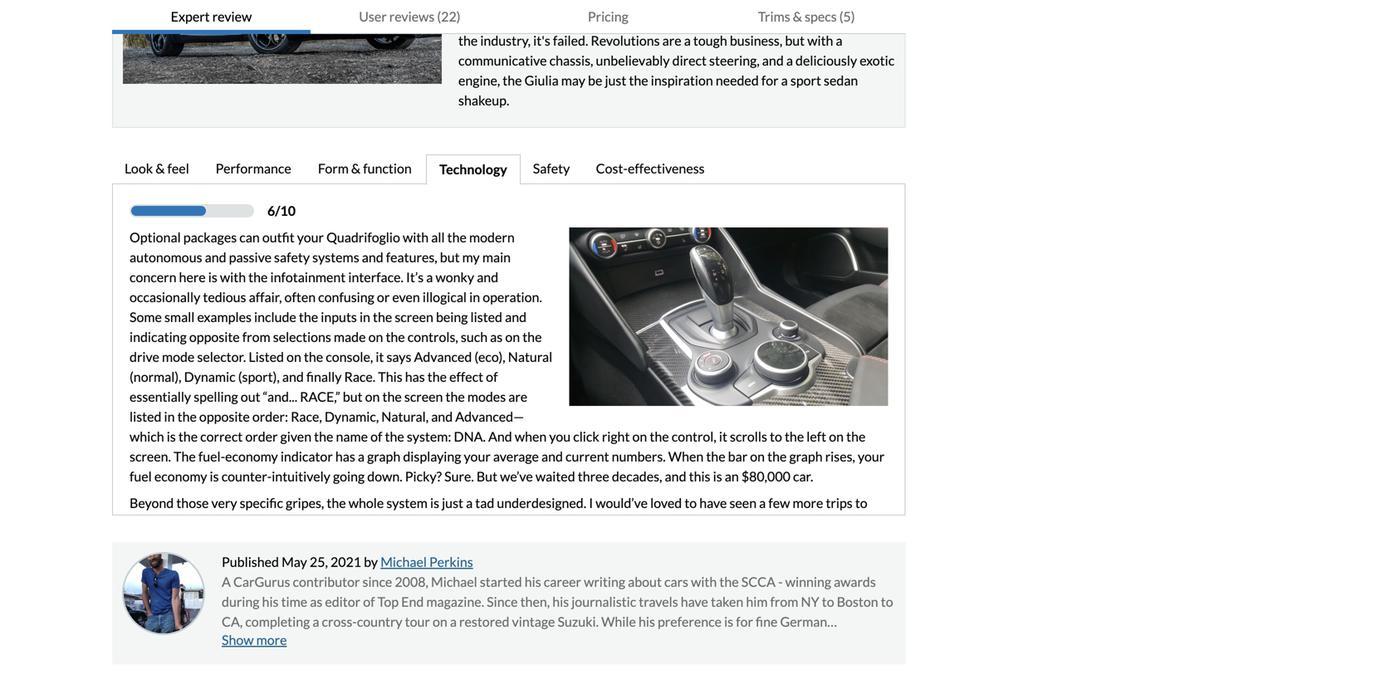 Task type: locate. For each thing, give the bounding box(es) containing it.
1 vertical spatial or
[[646, 535, 659, 551]]

from
[[242, 329, 270, 345], [770, 594, 798, 610]]

1 vertical spatial for
[[736, 614, 753, 630]]

the up 'indicator'
[[314, 429, 333, 445]]

2 horizontal spatial with
[[691, 574, 717, 590]]

listed up such
[[470, 309, 502, 325]]

screen up the natural,
[[404, 389, 443, 405]]

graph up car.
[[789, 449, 823, 465]]

0 vertical spatial often
[[284, 289, 316, 305]]

room up years
[[200, 515, 231, 531]]

0 vertical spatial screen
[[395, 309, 433, 325]]

or right auto at the bottom left
[[646, 535, 659, 551]]

0 vertical spatial with
[[403, 229, 429, 245]]

selector.
[[197, 349, 246, 365]]

0 horizontal spatial graph
[[367, 449, 400, 465]]

is inside a cargurus contributor since 2008, michael started his career writing about cars with the scca - winning awards during his time as editor of top end magazine. since then, his journalistic travels have taken him from ny to boston to ca, completing a cross-country tour on a restored vintage suzuki. while his preference is for fine german automobiles - and the extra leg room they so often afford - his first automobile memories center around impromptu mustang vs. corvette races down the local highway, in the backseat of his father's latest acquisition.
[[724, 614, 733, 630]]

1 horizontal spatial it
[[719, 429, 727, 445]]

android
[[565, 535, 612, 551]]

current
[[566, 449, 609, 465]]

acquisition.
[[727, 654, 793, 670]]

infotainment inside beyond those very specific gripes, the whole system is just a tad underdesigned. i would've loved to have seen a few more trips to the revision room before this hit the showroom floor, but you're not buying this car for an infotainment system that'll be obsolete in a couple of years anyway, right? speaking of which, the giulia does not offer android auto or apple carplay.
[[643, 515, 718, 531]]

in inside beyond those very specific gripes, the whole system is just a tad underdesigned. i would've loved to have seen a few more trips to the revision room before this hit the showroom floor, but you're not buying this car for an infotainment system that'll be obsolete in a couple of years anyway, right? speaking of which, the giulia does not offer android auto or apple carplay.
[[871, 515, 881, 531]]

when
[[515, 429, 547, 445]]

this left car
[[562, 515, 583, 531]]

0 vertical spatial as
[[490, 329, 503, 345]]

1 tab list from the top
[[112, 0, 906, 34]]

1 horizontal spatial an
[[725, 468, 739, 485]]

1 horizontal spatial more
[[793, 495, 823, 511]]

opposite up correct
[[199, 409, 250, 425]]

graph up down.
[[367, 449, 400, 465]]

for up center
[[736, 614, 753, 630]]

leg
[[382, 634, 399, 650]]

0 vertical spatial infotainment
[[270, 269, 346, 285]]

cars
[[664, 574, 688, 590]]

have inside a cargurus contributor since 2008, michael started his career writing about cars with the scca - winning awards during his time as editor of top end magazine. since then, his journalistic travels have taken him from ny to boston to ca, completing a cross-country tour on a restored vintage suzuki. while his preference is for fine german automobiles - and the extra leg room they so often afford - his first automobile memories center around impromptu mustang vs. corvette races down the local highway, in the backseat of his father's latest acquisition.
[[681, 594, 708, 610]]

as
[[490, 329, 503, 345], [310, 594, 322, 610]]

1 horizontal spatial your
[[464, 449, 491, 465]]

when
[[668, 449, 704, 465]]

suzuki.
[[558, 614, 599, 630]]

1 horizontal spatial &
[[351, 160, 361, 177]]

1 vertical spatial an
[[626, 515, 640, 531]]

0 vertical spatial from
[[242, 329, 270, 345]]

your up safety in the top of the page
[[297, 229, 324, 245]]

pricing
[[588, 8, 628, 24]]

or down interface.
[[377, 289, 390, 305]]

0 horizontal spatial system
[[386, 495, 428, 511]]

beyond those very specific gripes, the whole system is just a tad underdesigned. i would've loved to have seen a few more trips to the revision room before this hit the showroom floor, but you're not buying this car for an infotainment system that'll be obsolete in a couple of years anyway, right? speaking of which, the giulia does not offer android auto or apple carplay.
[[130, 495, 881, 551]]

indicating
[[130, 329, 187, 345]]

the down interface.
[[373, 309, 392, 325]]

is left just
[[430, 495, 439, 511]]

0 vertical spatial more
[[793, 495, 823, 511]]

& inside tab
[[793, 8, 802, 24]]

0 vertical spatial tab list
[[112, 0, 906, 34]]

- down completing
[[296, 634, 301, 650]]

name
[[336, 429, 368, 445]]

his left first at left bottom
[[559, 634, 575, 650]]

- right afford
[[551, 634, 556, 650]]

this
[[689, 468, 710, 485], [275, 515, 297, 531], [562, 515, 583, 531]]

1 vertical spatial infotainment
[[643, 515, 718, 531]]

1 horizontal spatial from
[[770, 594, 798, 610]]

0 vertical spatial has
[[405, 369, 425, 385]]

the down beyond
[[130, 515, 149, 531]]

& for look
[[155, 160, 165, 177]]

race.
[[344, 369, 376, 385]]

expert review tab
[[112, 0, 311, 34]]

1 horizontal spatial economy
[[225, 449, 278, 465]]

1 horizontal spatial graph
[[789, 449, 823, 465]]

winning
[[785, 574, 831, 590]]

0 vertical spatial or
[[377, 289, 390, 305]]

with inside a cargurus contributor since 2008, michael started his career writing about cars with the scca - winning awards during his time as editor of top end magazine. since then, his journalistic travels have taken him from ny to boston to ca, completing a cross-country tour on a restored vintage suzuki. while his preference is for fine german automobiles - and the extra leg room they so often afford - his first automobile memories center around impromptu mustang vs. corvette races down the local highway, in the backseat of his father's latest acquisition.
[[691, 574, 717, 590]]

0 horizontal spatial infotainment
[[270, 269, 346, 285]]

and inside a cargurus contributor since 2008, michael started his career writing about cars with the scca - winning awards during his time as editor of top end magazine. since then, his journalistic travels have taken him from ny to boston to ca, completing a cross-country tour on a restored vintage suzuki. while his preference is for fine german automobiles - and the extra leg room they so often afford - his first automobile memories center around impromptu mustang vs. corvette races down the local highway, in the backseat of his father's latest acquisition.
[[303, 634, 325, 650]]

tab panel
[[112, 184, 906, 553]]

0 horizontal spatial room
[[200, 515, 231, 531]]

as up (eco),
[[490, 329, 503, 345]]

1 horizontal spatial infotainment
[[643, 515, 718, 531]]

0 vertical spatial an
[[725, 468, 739, 485]]

2 vertical spatial but
[[436, 515, 456, 531]]

and up 'waited'
[[541, 449, 563, 465]]

infotainment inside optional packages can outfit your quadrifoglio with all the modern autonomous and passive safety systems and features, but my main concern here is with the infotainment interface. it's a wonky and occasionally tedious affair, often confusing or even illogical in operation. some small examples include the inputs in the screen being listed and indicating opposite from selections made on the controls, such as on the drive mode selector. listed on the console, it says advanced (eco), natural (normal), dynamic (sport), and finally race. this has the effect of essentially spelling out "and... race," but on the screen the modes are listed in the opposite order: race, dynamic, natural, and advanced— which is the correct order given the name of the system: dna. and when you click right on the control, it scrolls to the left on the screen. the fuel-economy indicator has a graph displaying your average and current numbers. when the bar on the graph rises, your fuel economy is counter-intuitively going down. picky? sure. but we've waited three decades, and this is an $80,000 car.
[[270, 269, 346, 285]]

has right this
[[405, 369, 425, 385]]

we've
[[500, 468, 533, 485]]

numbers.
[[612, 449, 666, 465]]

1 vertical spatial it
[[719, 429, 727, 445]]

economy down the
[[154, 468, 207, 485]]

economy up the counter-
[[225, 449, 278, 465]]

system down seen
[[721, 515, 762, 531]]

his up automobile
[[639, 614, 655, 630]]

0 vertical spatial have
[[699, 495, 727, 511]]

from up the "listed"
[[242, 329, 270, 345]]

the
[[174, 449, 196, 465]]

0 horizontal spatial or
[[377, 289, 390, 305]]

0 vertical spatial for
[[607, 515, 624, 531]]

more down completing
[[256, 632, 287, 648]]

in
[[469, 289, 480, 305], [360, 309, 370, 325], [164, 409, 175, 425], [871, 515, 881, 531], [521, 654, 532, 670]]

his down career in the left of the page
[[552, 594, 569, 610]]

correct
[[200, 429, 243, 445]]

or inside optional packages can outfit your quadrifoglio with all the modern autonomous and passive safety systems and features, but my main concern here is with the infotainment interface. it's a wonky and occasionally tedious affair, often confusing or even illogical in operation. some small examples include the inputs in the screen being listed and indicating opposite from selections made on the controls, such as on the drive mode selector. listed on the console, it says advanced (eco), natural (normal), dynamic (sport), and finally race. this has the effect of essentially spelling out "and... race," but on the screen the modes are listed in the opposite order: race, dynamic, natural, and advanced— which is the correct order given the name of the system: dna. and when you click right on the control, it scrolls to the left on the screen. the fuel-economy indicator has a graph displaying your average and current numbers. when the bar on the graph rises, your fuel economy is counter-intuitively going down. picky? sure. but we've waited three decades, and this is an $80,000 car.
[[377, 289, 390, 305]]

your right rises,
[[858, 449, 885, 465]]

(normal),
[[130, 369, 182, 385]]

& left 'feel'
[[155, 160, 165, 177]]

often inside optional packages can outfit your quadrifoglio with all the modern autonomous and passive safety systems and features, but my main concern here is with the infotainment interface. it's a wonky and occasionally tedious affair, often confusing or even illogical in operation. some small examples include the inputs in the screen being listed and indicating opposite from selections made on the controls, such as on the drive mode selector. listed on the console, it says advanced (eco), natural (normal), dynamic (sport), and finally race. this has the effect of essentially spelling out "and... race," but on the screen the modes are listed in the opposite order: race, dynamic, natural, and advanced— which is the correct order given the name of the system: dna. and when you click right on the control, it scrolls to the left on the screen. the fuel-economy indicator has a graph displaying your average and current numbers. when the bar on the graph rises, your fuel economy is counter-intuitively going down. picky? sure. but we've waited three decades, and this is an $80,000 car.
[[284, 289, 316, 305]]

preference
[[658, 614, 722, 630]]

your
[[297, 229, 324, 245], [464, 449, 491, 465], [858, 449, 885, 465]]

0 horizontal spatial &
[[155, 160, 165, 177]]

2 horizontal spatial this
[[689, 468, 710, 485]]

1 vertical spatial from
[[770, 594, 798, 610]]

1 horizontal spatial often
[[479, 634, 511, 650]]

waited
[[536, 468, 575, 485]]

1 vertical spatial have
[[681, 594, 708, 610]]

0 vertical spatial room
[[200, 515, 231, 531]]

restored
[[459, 614, 509, 630]]

counter-
[[221, 468, 272, 485]]

often
[[284, 289, 316, 305], [479, 634, 511, 650]]

0 horizontal spatial for
[[607, 515, 624, 531]]

screen down even
[[395, 309, 433, 325]]

his down automobile
[[625, 654, 642, 670]]

but up dynamic,
[[343, 389, 363, 405]]

listed
[[470, 309, 502, 325], [130, 409, 161, 425]]

0 horizontal spatial from
[[242, 329, 270, 345]]

2 horizontal spatial &
[[793, 8, 802, 24]]

0 horizontal spatial has
[[335, 449, 355, 465]]

michael down which,
[[380, 554, 427, 570]]

0 vertical spatial michael
[[380, 554, 427, 570]]

2 vertical spatial with
[[691, 574, 717, 590]]

of
[[486, 369, 498, 385], [370, 429, 382, 445], [180, 535, 192, 551], [368, 535, 380, 551], [363, 594, 375, 610], [611, 654, 622, 670]]

1 vertical spatial with
[[220, 269, 246, 285]]

more up be
[[793, 495, 823, 511]]

it left says
[[376, 349, 384, 365]]

packages
[[183, 229, 237, 245]]

- right scca
[[778, 574, 783, 590]]

1 horizontal spatial for
[[736, 614, 753, 630]]

2 tab list from the top
[[112, 155, 906, 185]]

1 vertical spatial michael
[[431, 574, 477, 590]]

as right time
[[310, 594, 322, 610]]

with right cars
[[691, 574, 717, 590]]

& for form
[[351, 160, 361, 177]]

1 horizontal spatial this
[[562, 515, 583, 531]]

control,
[[672, 429, 716, 445]]

more inside beyond those very specific gripes, the whole system is just a tad underdesigned. i would've loved to have seen a few more trips to the revision room before this hit the showroom floor, but you're not buying this car for an infotainment system that'll be obsolete in a couple of years anyway, right? speaking of which, the giulia does not offer android auto or apple carplay.
[[793, 495, 823, 511]]

1 vertical spatial system
[[721, 515, 762, 531]]

1 vertical spatial has
[[335, 449, 355, 465]]

on right "bar" on the right
[[750, 449, 765, 465]]

of down (eco),
[[486, 369, 498, 385]]

1 vertical spatial more
[[256, 632, 287, 648]]

does
[[481, 535, 509, 551]]

0 horizontal spatial this
[[275, 515, 297, 531]]

is down control,
[[713, 468, 722, 485]]

from left "ny"
[[770, 594, 798, 610]]

0 vertical spatial not
[[498, 515, 517, 531]]

vs.
[[276, 654, 291, 670]]

effectiveness
[[628, 160, 705, 177]]

but up wonky
[[440, 249, 460, 265]]

1 vertical spatial often
[[479, 634, 511, 650]]

but down just
[[436, 515, 456, 531]]

1 horizontal spatial michael
[[431, 574, 477, 590]]

tab list
[[112, 0, 906, 34], [112, 155, 906, 185]]

the left left
[[785, 429, 804, 445]]

show more button
[[222, 632, 287, 648]]

2017 alfa romeo giulia test drive review summaryimage image
[[123, 0, 442, 84]]

& left specs in the right of the page
[[793, 8, 802, 24]]

on up numbers.
[[632, 429, 647, 445]]

often inside a cargurus contributor since 2008, michael started his career writing about cars with the scca - winning awards during his time as editor of top end magazine. since then, his journalistic travels have taken him from ny to boston to ca, completing a cross-country tour on a restored vintage suzuki. while his preference is for fine german automobiles - and the extra leg room they so often afford - his first automobile memories center around impromptu mustang vs. corvette races down the local highway, in the backseat of his father's latest acquisition.
[[479, 634, 511, 650]]

but inside beyond those very specific gripes, the whole system is just a tad underdesigned. i would've loved to have seen a few more trips to the revision room before this hit the showroom floor, but you're not buying this car for an infotainment system that'll be obsolete in a couple of years anyway, right? speaking of which, the giulia does not offer android auto or apple carplay.
[[436, 515, 456, 531]]

fine
[[756, 614, 778, 630]]

1 horizontal spatial room
[[402, 634, 433, 650]]

memories
[[673, 634, 730, 650]]

the up selections
[[299, 309, 318, 325]]

safety
[[533, 160, 570, 177]]

modern
[[469, 229, 515, 245]]

1 vertical spatial opposite
[[199, 409, 250, 425]]

for right car
[[607, 515, 624, 531]]

room inside beyond those very specific gripes, the whole system is just a tad underdesigned. i would've loved to have seen a few more trips to the revision room before this hit the showroom floor, but you're not buying this car for an infotainment system that'll be obsolete in a couple of years anyway, right? speaking of which, the giulia does not offer android auto or apple carplay.
[[200, 515, 231, 531]]

this inside optional packages can outfit your quadrifoglio with all the modern autonomous and passive safety systems and features, but my main concern here is with the infotainment interface. it's a wonky and occasionally tedious affair, often confusing or even illogical in operation. some small examples include the inputs in the screen being listed and indicating opposite from selections made on the controls, such as on the drive mode selector. listed on the console, it says advanced (eco), natural (normal), dynamic (sport), and finally race. this has the effect of essentially spelling out "and... race," but on the screen the modes are listed in the opposite order: race, dynamic, natural, and advanced— which is the correct order given the name of the system: dna. and when you click right on the control, it scrolls to the left on the screen. the fuel-economy indicator has a graph displaying your average and current numbers. when the bar on the graph rises, your fuel economy is counter-intuitively going down. picky? sure. but we've waited three decades, and this is an $80,000 car.
[[689, 468, 710, 485]]

about
[[628, 574, 662, 590]]

0 horizontal spatial as
[[310, 594, 322, 610]]

the left "bar" on the right
[[706, 449, 725, 465]]

in down wonky
[[469, 289, 480, 305]]

opposite up 'selector.'
[[189, 329, 240, 345]]

pricing tab
[[509, 0, 707, 34]]

in down afford
[[521, 654, 532, 670]]

loved
[[650, 495, 682, 511]]

1 horizontal spatial as
[[490, 329, 503, 345]]

the up $80,000
[[767, 449, 787, 465]]

1 horizontal spatial -
[[551, 634, 556, 650]]

michael perkins link
[[380, 554, 473, 570]]

you
[[549, 429, 571, 445]]

1 vertical spatial tab list
[[112, 155, 906, 185]]

1 vertical spatial as
[[310, 594, 322, 610]]

(22)
[[437, 8, 461, 24]]

reviews
[[389, 8, 435, 24]]

magazine.
[[426, 594, 484, 610]]

-
[[778, 574, 783, 590], [296, 634, 301, 650], [551, 634, 556, 650]]

for inside beyond those very specific gripes, the whole system is just a tad underdesigned. i would've loved to have seen a few more trips to the revision room before this hit the showroom floor, but you're not buying this car for an infotainment system that'll be obsolete in a couple of years anyway, right? speaking of which, the giulia does not offer android auto or apple carplay.
[[607, 515, 624, 531]]

0 horizontal spatial economy
[[154, 468, 207, 485]]

corvette
[[293, 654, 346, 670]]

user reviews (22) tab
[[311, 0, 509, 34]]

performance
[[216, 160, 291, 177]]

by
[[364, 554, 378, 570]]

around
[[773, 634, 815, 650]]

of up 'by'
[[368, 535, 380, 551]]

it
[[376, 349, 384, 365], [719, 429, 727, 445]]

0 horizontal spatial more
[[256, 632, 287, 648]]

0 horizontal spatial with
[[220, 269, 246, 285]]

an
[[725, 468, 739, 485], [626, 515, 640, 531]]

1 horizontal spatial listed
[[470, 309, 502, 325]]

or inside beyond those very specific gripes, the whole system is just a tad underdesigned. i would've loved to have seen a few more trips to the revision room before this hit the showroom floor, but you're not buying this car for an infotainment system that'll be obsolete in a couple of years anyway, right? speaking of which, the giulia does not offer android auto or apple carplay.
[[646, 535, 659, 551]]

1 horizontal spatial or
[[646, 535, 659, 551]]

1 vertical spatial listed
[[130, 409, 161, 425]]

on down selections
[[287, 349, 301, 365]]

with up the features,
[[403, 229, 429, 245]]

click
[[573, 429, 599, 445]]

ca,
[[222, 614, 243, 630]]

0 vertical spatial listed
[[470, 309, 502, 325]]

0 horizontal spatial an
[[626, 515, 640, 531]]

0 vertical spatial it
[[376, 349, 384, 365]]

this left hit at the bottom left of page
[[275, 515, 297, 531]]

the up the natural
[[523, 329, 542, 345]]

2017 alfa romeo giulia test drive review techlevelimage image
[[569, 228, 888, 406]]

local
[[439, 654, 466, 670]]

tab list containing look & feel
[[112, 155, 906, 185]]

1 horizontal spatial system
[[721, 515, 762, 531]]

as inside optional packages can outfit your quadrifoglio with all the modern autonomous and passive safety systems and features, but my main concern here is with the infotainment interface. it's a wonky and occasionally tedious affair, often confusing or even illogical in operation. some small examples include the inputs in the screen being listed and indicating opposite from selections made on the controls, such as on the drive mode selector. listed on the console, it says advanced (eco), natural (normal), dynamic (sport), and finally race. this has the effect of essentially spelling out "and... race," but on the screen the modes are listed in the opposite order: race, dynamic, natural, and advanced— which is the correct order given the name of the system: dna. and when you click right on the control, it scrolls to the left on the screen. the fuel-economy indicator has a graph displaying your average and current numbers. when the bar on the graph rises, your fuel economy is counter-intuitively going down. picky? sure. but we've waited three decades, and this is an $80,000 car.
[[490, 329, 503, 345]]

0 horizontal spatial often
[[284, 289, 316, 305]]

they
[[435, 634, 461, 650]]

fuel-
[[198, 449, 225, 465]]

your down dna.
[[464, 449, 491, 465]]

and up "and...
[[282, 369, 304, 385]]

infotainment up apple
[[643, 515, 718, 531]]

the up 'affair,' at the left top
[[248, 269, 268, 285]]

have up preference
[[681, 594, 708, 610]]

system up floor,
[[386, 495, 428, 511]]

sure.
[[444, 468, 474, 485]]

is down taken
[[724, 614, 733, 630]]

the down this
[[382, 389, 402, 405]]

boston
[[837, 594, 878, 610]]

in inside a cargurus contributor since 2008, michael started his career writing about cars with the scca - winning awards during his time as editor of top end magazine. since then, his journalistic travels have taken him from ny to boston to ca, completing a cross-country tour on a restored vintage suzuki. while his preference is for fine german automobiles - and the extra leg room they so often afford - his first automobile memories center around impromptu mustang vs. corvette races down the local highway, in the backseat of his father's latest acquisition.
[[521, 654, 532, 670]]

form & function tab
[[305, 155, 426, 185]]

michael inside a cargurus contributor since 2008, michael started his career writing about cars with the scca - winning awards during his time as editor of top end magazine. since then, his journalistic travels have taken him from ny to boston to ca, completing a cross-country tour on a restored vintage suzuki. while his preference is for fine german automobiles - and the extra leg room they so often afford - his first automobile memories center around impromptu mustang vs. corvette races down the local highway, in the backseat of his father's latest acquisition.
[[431, 574, 477, 590]]

german
[[780, 614, 827, 630]]

michael up magazine.
[[431, 574, 477, 590]]

finally
[[306, 369, 342, 385]]

right?
[[277, 535, 310, 551]]

underdesigned.
[[497, 495, 586, 511]]

1 vertical spatial not
[[511, 535, 531, 551]]

advanced—
[[455, 409, 524, 425]]

system:
[[407, 429, 451, 445]]

afford
[[513, 634, 549, 650]]

scrolls
[[730, 429, 767, 445]]

1 vertical spatial room
[[402, 634, 433, 650]]

tab panel containing 6
[[112, 184, 906, 553]]

an up auto at the bottom left
[[626, 515, 640, 531]]

you're
[[458, 515, 495, 531]]

0 horizontal spatial your
[[297, 229, 324, 245]]

spelling
[[194, 389, 238, 405]]

2 horizontal spatial -
[[778, 574, 783, 590]]

an inside optional packages can outfit your quadrifoglio with all the modern autonomous and passive safety systems and features, but my main concern here is with the infotainment interface. it's a wonky and occasionally tedious affair, often confusing or even illogical in operation. some small examples include the inputs in the screen being listed and indicating opposite from selections made on the controls, such as on the drive mode selector. listed on the console, it says advanced (eco), natural (normal), dynamic (sport), and finally race. this has the effect of essentially spelling out "and... race," but on the screen the modes are listed in the opposite order: race, dynamic, natural, and advanced— which is the correct order given the name of the system: dna. and when you click right on the control, it scrolls to the left on the screen. the fuel-economy indicator has a graph displaying your average and current numbers. when the bar on the graph rises, your fuel economy is counter-intuitively going down. picky? sure. but we've waited three decades, and this is an $80,000 car.
[[725, 468, 739, 485]]

0 horizontal spatial michael
[[380, 554, 427, 570]]

/
[[275, 203, 280, 219]]

often up include at top
[[284, 289, 316, 305]]

to inside optional packages can outfit your quadrifoglio with all the modern autonomous and passive safety systems and features, but my main concern here is with the infotainment interface. it's a wonky and occasionally tedious affair, often confusing or even illogical in operation. some small examples include the inputs in the screen being listed and indicating opposite from selections made on the controls, such as on the drive mode selector. listed on the console, it says advanced (eco), natural (normal), dynamic (sport), and finally race. this has the effect of essentially spelling out "and... race," but on the screen the modes are listed in the opposite order: race, dynamic, natural, and advanced— which is the correct order given the name of the system: dna. and when you click right on the control, it scrolls to the left on the screen. the fuel-economy indicator has a graph displaying your average and current numbers. when the bar on the graph rises, your fuel economy is counter-intuitively going down. picky? sure. but we've waited three decades, and this is an $80,000 car.
[[770, 429, 782, 445]]

the up says
[[386, 329, 405, 345]]



Task type: describe. For each thing, give the bounding box(es) containing it.
0 vertical spatial economy
[[225, 449, 278, 465]]

user reviews (22)
[[359, 8, 461, 24]]

perkins
[[429, 554, 473, 570]]

safety
[[274, 249, 310, 265]]

a right it's
[[426, 269, 433, 285]]

1 vertical spatial screen
[[404, 389, 443, 405]]

i
[[589, 495, 593, 511]]

on inside a cargurus contributor since 2008, michael started his career writing about cars with the scca - winning awards during his time as editor of top end magazine. since then, his journalistic travels have taken him from ny to boston to ca, completing a cross-country tour on a restored vintage suzuki. while his preference is for fine german automobiles - and the extra leg room they so often afford - his first automobile memories center around impromptu mustang vs. corvette races down the local highway, in the backseat of his father's latest acquisition.
[[433, 614, 447, 630]]

top
[[377, 594, 399, 610]]

a left tad
[[466, 495, 473, 511]]

showroom
[[339, 515, 401, 531]]

and up interface.
[[362, 249, 383, 265]]

look & feel tab
[[112, 155, 203, 185]]

1 horizontal spatial with
[[403, 229, 429, 245]]

is down the fuel-
[[210, 468, 219, 485]]

for inside a cargurus contributor since 2008, michael started his career writing about cars with the scca - winning awards during his time as editor of top end magazine. since then, his journalistic travels have taken him from ny to boston to ca, completing a cross-country tour on a restored vintage suzuki. while his preference is for fine german automobiles - and the extra leg room they so often afford - his first automobile memories center around impromptu mustang vs. corvette races down the local highway, in the backseat of his father's latest acquisition.
[[736, 614, 753, 630]]

car
[[586, 515, 604, 531]]

race,"
[[300, 389, 340, 405]]

the down the advanced
[[427, 369, 447, 385]]

room inside a cargurus contributor since 2008, michael started his career writing about cars with the scca - winning awards during his time as editor of top end magazine. since then, his journalistic travels have taken him from ny to boston to ca, completing a cross-country tour on a restored vintage suzuki. while his preference is for fine german automobiles - and the extra leg room they so often afford - his first automobile memories center around impromptu mustang vs. corvette races down the local highway, in the backseat of his father's latest acquisition.
[[402, 634, 433, 650]]

of right name
[[370, 429, 382, 445]]

tad
[[475, 495, 494, 511]]

optional packages can outfit your quadrifoglio with all the modern autonomous and passive safety systems and features, but my main concern here is with the infotainment interface. it's a wonky and occasionally tedious affair, often confusing or even illogical in operation. some small examples include the inputs in the screen being listed and indicating opposite from selections made on the controls, such as on the drive mode selector. listed on the console, it says advanced (eco), natural (normal), dynamic (sport), and finally race. this has the effect of essentially spelling out "and... race," but on the screen the modes are listed in the opposite order: race, dynamic, natural, and advanced— which is the correct order given the name of the system: dna. and when you click right on the control, it scrolls to the left on the screen. the fuel-economy indicator has a graph displaying your average and current numbers. when the bar on the graph rises, your fuel economy is counter-intuitively going down. picky? sure. but we've waited three decades, and this is an $80,000 car.
[[130, 229, 885, 485]]

2008,
[[395, 574, 428, 590]]

time
[[281, 594, 307, 610]]

a down name
[[358, 449, 365, 465]]

published
[[222, 554, 279, 570]]

the down afford
[[534, 654, 554, 670]]

and up system:
[[431, 409, 453, 425]]

a left the cross-
[[313, 614, 319, 630]]

offer
[[533, 535, 562, 551]]

awards
[[834, 574, 876, 590]]

10
[[280, 203, 296, 219]]

automobile
[[604, 634, 670, 650]]

on up the natural
[[505, 329, 520, 345]]

all
[[431, 229, 445, 245]]

performance tab
[[203, 155, 305, 185]]

an inside beyond those very specific gripes, the whole system is just a tad underdesigned. i would've loved to have seen a few more trips to the revision room before this hit the showroom floor, but you're not buying this car for an infotainment system that'll be obsolete in a couple of years anyway, right? speaking of which, the giulia does not offer android auto or apple carplay.
[[626, 515, 640, 531]]

and down main
[[477, 269, 498, 285]]

some
[[130, 309, 162, 325]]

dna.
[[454, 429, 486, 445]]

journalistic
[[572, 594, 636, 610]]

trims & specs (5) tab
[[707, 0, 906, 34]]

examples
[[197, 309, 252, 325]]

passive
[[229, 249, 272, 265]]

the up rises,
[[846, 429, 866, 445]]

0 horizontal spatial -
[[296, 634, 301, 650]]

race,
[[291, 409, 322, 425]]

the left local
[[417, 654, 436, 670]]

michael perkins automotive journalist image
[[122, 552, 205, 635]]

such
[[461, 329, 488, 345]]

to right "ny"
[[822, 594, 834, 610]]

contributor
[[293, 574, 360, 590]]

1 vertical spatial but
[[343, 389, 363, 405]]

the down the natural,
[[385, 429, 404, 445]]

so
[[464, 634, 477, 650]]

to right the boston
[[881, 594, 893, 610]]

operation.
[[483, 289, 542, 305]]

out
[[241, 389, 260, 405]]

on down race.
[[365, 389, 380, 405]]

1 graph from the left
[[367, 449, 400, 465]]

latest
[[691, 654, 724, 670]]

average
[[493, 449, 539, 465]]

the down going
[[327, 495, 346, 511]]

cost-effectiveness tab
[[583, 155, 719, 185]]

natural
[[508, 349, 552, 365]]

writing
[[584, 574, 625, 590]]

cost-effectiveness
[[596, 160, 705, 177]]

interface.
[[348, 269, 404, 285]]

2 graph from the left
[[789, 449, 823, 465]]

1 horizontal spatial has
[[405, 369, 425, 385]]

highway,
[[468, 654, 519, 670]]

the up taken
[[719, 574, 739, 590]]

from inside a cargurus contributor since 2008, michael started his career writing about cars with the scca - winning awards during his time as editor of top end magazine. since then, his journalistic travels have taken him from ny to boston to ca, completing a cross-country tour on a restored vintage suzuki. while his preference is for fine german automobiles - and the extra leg room they so often afford - his first automobile memories center around impromptu mustang vs. corvette races down the local highway, in the backseat of his father's latest acquisition.
[[770, 594, 798, 610]]

editor
[[325, 594, 361, 610]]

to right loved
[[685, 495, 697, 511]]

in up made
[[360, 309, 370, 325]]

systems
[[312, 249, 359, 265]]

country
[[357, 614, 402, 630]]

modes
[[467, 389, 506, 405]]

user
[[359, 8, 387, 24]]

the up numbers.
[[650, 429, 669, 445]]

look
[[125, 160, 153, 177]]

auto
[[615, 535, 643, 551]]

dynamic
[[184, 369, 236, 385]]

a down magazine.
[[450, 614, 457, 630]]

a cargurus contributor since 2008, michael started his career writing about cars with the scca - winning awards during his time as editor of top end magazine. since then, his journalistic travels have taken him from ny to boston to ca, completing a cross-country tour on a restored vintage suzuki. while his preference is for fine german automobiles - and the extra leg room they so often afford - his first automobile memories center around impromptu mustang vs. corvette races down the local highway, in the backseat of his father's latest acquisition.
[[222, 574, 893, 670]]

console,
[[326, 349, 373, 365]]

drive
[[130, 349, 159, 365]]

form & function
[[318, 160, 412, 177]]

that'll
[[765, 515, 798, 531]]

and down operation. at the top
[[505, 309, 527, 325]]

inputs
[[321, 309, 357, 325]]

his up "then,"
[[525, 574, 541, 590]]

look & feel
[[125, 160, 189, 177]]

of left top
[[363, 594, 375, 610]]

given
[[280, 429, 311, 445]]

0 vertical spatial system
[[386, 495, 428, 511]]

the down the cross-
[[327, 634, 347, 650]]

function
[[363, 160, 412, 177]]

controls,
[[408, 329, 458, 345]]

apple
[[661, 535, 695, 551]]

michael for started
[[431, 574, 477, 590]]

is inside beyond those very specific gripes, the whole system is just a tad underdesigned. i would've loved to have seen a few more trips to the revision room before this hit the showroom floor, but you're not buying this car for an infotainment system that'll be obsolete in a couple of years anyway, right? speaking of which, the giulia does not offer android auto or apple carplay.
[[430, 495, 439, 511]]

father's
[[644, 654, 689, 670]]

0 vertical spatial opposite
[[189, 329, 240, 345]]

technology tab
[[426, 155, 521, 185]]

backseat
[[556, 654, 608, 670]]

natural,
[[381, 409, 429, 425]]

buying
[[520, 515, 559, 531]]

a left few
[[759, 495, 766, 511]]

career
[[544, 574, 581, 590]]

and down 'packages'
[[205, 249, 226, 265]]

of down automobile
[[611, 654, 622, 670]]

speaking
[[313, 535, 366, 551]]

of down the revision
[[180, 535, 192, 551]]

being
[[436, 309, 468, 325]]

and down when
[[665, 468, 686, 485]]

my
[[462, 249, 480, 265]]

hit
[[299, 515, 315, 531]]

the right the all
[[447, 229, 467, 245]]

the down the effect
[[446, 389, 465, 405]]

the right hit at the bottom left of page
[[317, 515, 337, 531]]

illogical
[[423, 289, 467, 305]]

concern
[[130, 269, 176, 285]]

giulia
[[444, 535, 479, 551]]

this
[[378, 369, 402, 385]]

is right here
[[208, 269, 217, 285]]

1 vertical spatial economy
[[154, 468, 207, 485]]

a left couple
[[130, 535, 136, 551]]

the up michael perkins link
[[423, 535, 442, 551]]

2 horizontal spatial your
[[858, 449, 885, 465]]

have inside beyond those very specific gripes, the whole system is just a tad underdesigned. i would've loved to have seen a few more trips to the revision room before this hit the showroom floor, but you're not buying this car for an infotainment system that'll be obsolete in a couple of years anyway, right? speaking of which, the giulia does not offer android auto or apple carplay.
[[699, 495, 727, 511]]

the up finally
[[304, 349, 323, 365]]

tour
[[405, 614, 430, 630]]

0 horizontal spatial it
[[376, 349, 384, 365]]

ny
[[801, 594, 819, 610]]

his up completing
[[262, 594, 279, 610]]

the up the
[[178, 429, 198, 445]]

car.
[[793, 468, 813, 485]]

to right trips
[[855, 495, 868, 511]]

decades,
[[612, 468, 662, 485]]

on right left
[[829, 429, 844, 445]]

bar
[[728, 449, 748, 465]]

are
[[508, 389, 527, 405]]

trims & specs (5)
[[758, 8, 855, 24]]

form
[[318, 160, 349, 177]]

tab list containing expert review
[[112, 0, 906, 34]]

before
[[234, 515, 272, 531]]

show more
[[222, 632, 287, 648]]

0 horizontal spatial listed
[[130, 409, 161, 425]]

displaying
[[403, 449, 461, 465]]

expert
[[171, 8, 210, 24]]

from inside optional packages can outfit your quadrifoglio with all the modern autonomous and passive safety systems and features, but my main concern here is with the infotainment interface. it's a wonky and occasionally tedious affair, often confusing or even illogical in operation. some small examples include the inputs in the screen being listed and indicating opposite from selections made on the controls, such as on the drive mode selector. listed on the console, it says advanced (eco), natural (normal), dynamic (sport), and finally race. this has the effect of essentially spelling out "and... race," but on the screen the modes are listed in the opposite order: race, dynamic, natural, and advanced— which is the correct order given the name of the system: dna. and when you click right on the control, it scrolls to the left on the screen. the fuel-economy indicator has a graph displaying your average and current numbers. when the bar on the graph rises, your fuel economy is counter-intuitively going down. picky? sure. but we've waited three decades, and this is an $80,000 car.
[[242, 329, 270, 345]]

the down essentially
[[177, 409, 197, 425]]

in down essentially
[[164, 409, 175, 425]]

seen
[[730, 495, 757, 511]]

started
[[480, 574, 522, 590]]

safety tab
[[521, 155, 583, 185]]

as inside a cargurus contributor since 2008, michael started his career writing about cars with the scca - winning awards during his time as editor of top end magazine. since then, his journalistic travels have taken him from ny to boston to ca, completing a cross-country tour on a restored vintage suzuki. while his preference is for fine german automobiles - and the extra leg room they so often afford - his first automobile memories center around impromptu mustang vs. corvette races down the local highway, in the backseat of his father's latest acquisition.
[[310, 594, 322, 610]]

is up the
[[167, 429, 176, 445]]

$80,000
[[741, 468, 790, 485]]

michael for perkins
[[380, 554, 427, 570]]

three
[[578, 468, 609, 485]]

effect
[[449, 369, 483, 385]]

tedious
[[203, 289, 246, 305]]

& for trims
[[793, 8, 802, 24]]

on right made
[[368, 329, 383, 345]]

0 vertical spatial but
[[440, 249, 460, 265]]

since
[[487, 594, 518, 610]]

says
[[387, 349, 411, 365]]



Task type: vqa. For each thing, say whether or not it's contained in the screenshot.
Race,
yes



